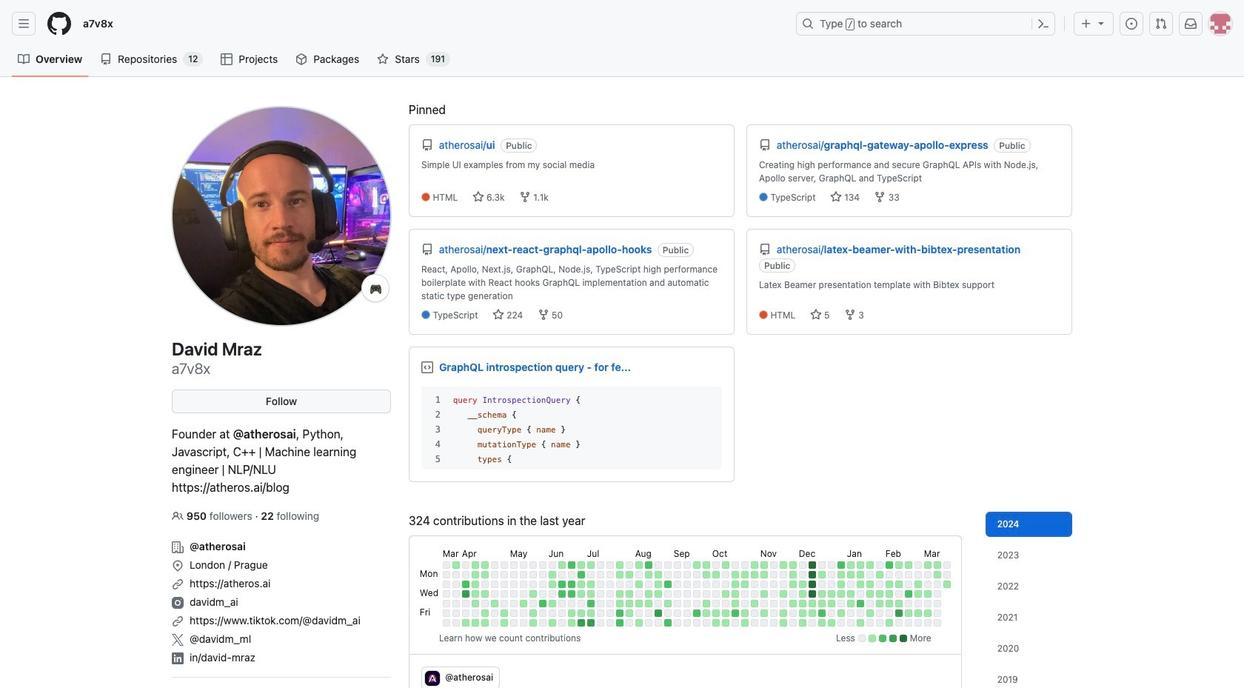Task type: vqa. For each thing, say whether or not it's contained in the screenshot.
Exclude
no



Task type: locate. For each thing, give the bounding box(es) containing it.
book image
[[18, 53, 30, 65]]

2 horizontal spatial forks image
[[844, 309, 856, 321]]

1 repo image from the top
[[759, 139, 771, 151]]

package image
[[296, 53, 308, 65]]

Follow a7v8x submit
[[172, 390, 391, 413]]

0 vertical spatial repo image
[[759, 139, 771, 151]]

2 horizontal spatial stars image
[[830, 191, 842, 203]]

git pull request image
[[1155, 18, 1167, 30]]

forks image
[[519, 191, 531, 203], [537, 309, 549, 321], [844, 309, 856, 321]]

repo image
[[759, 139, 771, 151], [759, 244, 771, 256]]

repo image
[[100, 53, 112, 65], [421, 139, 433, 151], [421, 244, 433, 256]]

0 vertical spatial repo image
[[100, 53, 112, 65]]

organization: @atherosai element
[[172, 535, 391, 554]]

0 horizontal spatial stars image
[[472, 191, 484, 203]]

cell
[[443, 561, 450, 569], [452, 561, 460, 569], [462, 561, 469, 569], [472, 561, 479, 569], [481, 561, 489, 569], [491, 561, 498, 569], [501, 561, 508, 569], [510, 561, 518, 569], [520, 561, 527, 569], [529, 561, 537, 569], [539, 561, 546, 569], [549, 561, 556, 569], [558, 561, 566, 569], [568, 561, 575, 569], [578, 561, 585, 569], [587, 561, 595, 569], [597, 561, 604, 569], [606, 561, 614, 569], [616, 561, 623, 569], [626, 561, 633, 569], [635, 561, 643, 569], [645, 561, 652, 569], [655, 561, 662, 569], [664, 561, 672, 569], [674, 561, 681, 569], [683, 561, 691, 569], [693, 561, 701, 569], [703, 561, 710, 569], [712, 561, 720, 569], [722, 561, 729, 569], [732, 561, 739, 569], [741, 561, 749, 569], [751, 561, 758, 569], [760, 561, 768, 569], [770, 561, 778, 569], [780, 561, 787, 569], [789, 561, 797, 569], [799, 561, 806, 569], [809, 561, 816, 569], [818, 561, 826, 569], [828, 561, 835, 569], [838, 561, 845, 569], [847, 561, 855, 569], [857, 561, 864, 569], [866, 561, 874, 569], [876, 561, 883, 569], [886, 561, 893, 569], [895, 561, 903, 569], [905, 561, 912, 569], [915, 561, 922, 569], [924, 561, 932, 569], [934, 561, 941, 569], [943, 561, 951, 569], [443, 571, 450, 578], [452, 571, 460, 578], [462, 571, 469, 578], [472, 571, 479, 578], [481, 571, 489, 578], [491, 571, 498, 578], [501, 571, 508, 578], [510, 571, 518, 578], [520, 571, 527, 578], [529, 571, 537, 578], [539, 571, 546, 578], [549, 571, 556, 578], [558, 571, 566, 578], [568, 571, 575, 578], [578, 571, 585, 578], [587, 571, 595, 578], [597, 571, 604, 578], [606, 571, 614, 578], [616, 571, 623, 578], [626, 571, 633, 578], [635, 571, 643, 578], [645, 571, 652, 578], [655, 571, 662, 578], [664, 571, 672, 578], [674, 571, 681, 578], [683, 571, 691, 578], [693, 571, 701, 578], [703, 571, 710, 578], [712, 571, 720, 578], [722, 571, 729, 578], [732, 571, 739, 578], [741, 571, 749, 578], [751, 571, 758, 578], [760, 571, 768, 578], [770, 571, 778, 578], [780, 571, 787, 578], [789, 571, 797, 578], [799, 571, 806, 578], [809, 571, 816, 578], [818, 571, 826, 578], [828, 571, 835, 578], [838, 571, 845, 578], [847, 571, 855, 578], [857, 571, 864, 578], [866, 571, 874, 578], [876, 571, 883, 578], [886, 571, 893, 578], [895, 571, 903, 578], [905, 571, 912, 578], [915, 571, 922, 578], [924, 571, 932, 578], [934, 571, 941, 578], [943, 571, 951, 578], [443, 581, 450, 588], [452, 581, 460, 588], [462, 581, 469, 588], [472, 581, 479, 588], [481, 581, 489, 588], [491, 581, 498, 588], [501, 581, 508, 588], [510, 581, 518, 588], [520, 581, 527, 588], [529, 581, 537, 588], [539, 581, 546, 588], [549, 581, 556, 588], [558, 581, 566, 588], [568, 581, 575, 588], [578, 581, 585, 588], [587, 581, 595, 588], [597, 581, 604, 588], [606, 581, 614, 588], [616, 581, 623, 588], [626, 581, 633, 588], [635, 581, 643, 588], [645, 581, 652, 588], [655, 581, 662, 588], [664, 581, 672, 588], [674, 581, 681, 588], [683, 581, 691, 588], [693, 581, 701, 588], [703, 581, 710, 588], [712, 581, 720, 588], [722, 581, 729, 588], [732, 581, 739, 588], [741, 581, 749, 588], [751, 581, 758, 588], [760, 581, 768, 588], [770, 581, 778, 588], [780, 581, 787, 588], [789, 581, 797, 588], [799, 581, 806, 588], [809, 581, 816, 588], [818, 581, 826, 588], [828, 581, 835, 588], [838, 581, 845, 588], [847, 581, 855, 588], [857, 581, 864, 588], [866, 581, 874, 588], [876, 581, 883, 588], [886, 581, 893, 588], [895, 581, 903, 588], [905, 581, 912, 588], [915, 581, 922, 588], [924, 581, 932, 588], [934, 581, 941, 588], [943, 581, 951, 588], [443, 590, 450, 598], [452, 590, 460, 598], [462, 590, 469, 598], [472, 590, 479, 598], [481, 590, 489, 598], [491, 590, 498, 598], [501, 590, 508, 598], [510, 590, 518, 598], [520, 590, 527, 598], [529, 590, 537, 598], [539, 590, 546, 598], [549, 590, 556, 598], [558, 590, 566, 598], [568, 590, 575, 598], [578, 590, 585, 598], [587, 590, 595, 598], [597, 590, 604, 598], [606, 590, 614, 598], [616, 590, 623, 598], [626, 590, 633, 598], [635, 590, 643, 598], [645, 590, 652, 598], [655, 590, 662, 598], [664, 590, 672, 598], [674, 590, 681, 598], [683, 590, 691, 598], [693, 590, 701, 598], [703, 590, 710, 598], [712, 590, 720, 598], [722, 590, 729, 598], [732, 590, 739, 598], [741, 590, 749, 598], [751, 590, 758, 598], [760, 590, 768, 598], [770, 590, 778, 598], [780, 590, 787, 598], [789, 590, 797, 598], [799, 590, 806, 598], [809, 590, 816, 598], [818, 590, 826, 598], [828, 590, 835, 598], [838, 590, 845, 598], [847, 590, 855, 598], [857, 590, 864, 598], [866, 590, 874, 598], [876, 590, 883, 598], [886, 590, 893, 598], [895, 590, 903, 598], [905, 590, 912, 598], [915, 590, 922, 598], [924, 590, 932, 598], [934, 590, 941, 598], [443, 600, 450, 607], [452, 600, 460, 607], [462, 600, 469, 607], [472, 600, 479, 607], [481, 600, 489, 607], [491, 600, 498, 607], [501, 600, 508, 607], [510, 600, 518, 607], [520, 600, 527, 607], [529, 600, 537, 607], [539, 600, 546, 607], [549, 600, 556, 607], [558, 600, 566, 607], [568, 600, 575, 607], [578, 600, 585, 607], [587, 600, 595, 607], [597, 600, 604, 607], [606, 600, 614, 607], [616, 600, 623, 607], [626, 600, 633, 607], [635, 600, 643, 607], [645, 600, 652, 607], [655, 600, 662, 607], [664, 600, 672, 607], [674, 600, 681, 607], [683, 600, 691, 607], [693, 600, 701, 607], [703, 600, 710, 607], [712, 600, 720, 607], [722, 600, 729, 607], [732, 600, 739, 607], [741, 600, 749, 607], [751, 600, 758, 607], [760, 600, 768, 607], [770, 600, 778, 607], [780, 600, 787, 607], [789, 600, 797, 607], [799, 600, 806, 607], [809, 600, 816, 607], [818, 600, 826, 607], [828, 600, 835, 607], [838, 600, 845, 607], [847, 600, 855, 607], [857, 600, 864, 607], [866, 600, 874, 607], [876, 600, 883, 607], [886, 600, 893, 607], [895, 600, 903, 607], [905, 600, 912, 607], [915, 600, 922, 607], [924, 600, 932, 607], [934, 600, 941, 607], [443, 610, 450, 617], [452, 610, 460, 617], [462, 610, 469, 617], [472, 610, 479, 617], [481, 610, 489, 617], [491, 610, 498, 617], [501, 610, 508, 617], [510, 610, 518, 617], [520, 610, 527, 617], [529, 610, 537, 617], [539, 610, 546, 617], [549, 610, 556, 617], [558, 610, 566, 617], [568, 610, 575, 617], [578, 610, 585, 617], [587, 610, 595, 617], [597, 610, 604, 617], [606, 610, 614, 617], [616, 610, 623, 617], [626, 610, 633, 617], [635, 610, 643, 617], [645, 610, 652, 617], [655, 610, 662, 617], [664, 610, 672, 617], [674, 610, 681, 617], [683, 610, 691, 617], [693, 610, 701, 617], [703, 610, 710, 617], [712, 610, 720, 617], [722, 610, 729, 617], [732, 610, 739, 617], [741, 610, 749, 617], [751, 610, 758, 617], [760, 610, 768, 617], [770, 610, 778, 617], [780, 610, 787, 617], [789, 610, 797, 617], [799, 610, 806, 617], [809, 610, 816, 617], [818, 610, 826, 617], [828, 610, 835, 617], [838, 610, 845, 617], [847, 610, 855, 617], [857, 610, 864, 617], [866, 610, 874, 617], [876, 610, 883, 617], [886, 610, 893, 617], [895, 610, 903, 617], [905, 610, 912, 617], [915, 610, 922, 617], [924, 610, 932, 617], [934, 610, 941, 617], [443, 619, 450, 627], [452, 619, 460, 627], [462, 619, 469, 627], [472, 619, 479, 627], [481, 619, 489, 627], [491, 619, 498, 627], [501, 619, 508, 627], [510, 619, 518, 627], [520, 619, 527, 627], [529, 619, 537, 627], [539, 619, 546, 627], [549, 619, 556, 627], [558, 619, 566, 627], [568, 619, 575, 627], [578, 619, 585, 627], [587, 619, 595, 627], [597, 619, 604, 627], [606, 619, 614, 627], [616, 619, 623, 627], [626, 619, 633, 627], [635, 619, 643, 627], [645, 619, 652, 627], [655, 619, 662, 627], [664, 619, 672, 627], [674, 619, 681, 627], [683, 619, 691, 627], [693, 619, 701, 627], [703, 619, 710, 627], [712, 619, 720, 627], [722, 619, 729, 627], [732, 619, 739, 627], [741, 619, 749, 627], [751, 619, 758, 627], [760, 619, 768, 627], [770, 619, 778, 627], [780, 619, 787, 627], [789, 619, 797, 627], [799, 619, 806, 627], [809, 619, 816, 627], [818, 619, 826, 627], [828, 619, 835, 627], [838, 619, 845, 627], [847, 619, 855, 627], [857, 619, 864, 627], [866, 619, 874, 627], [876, 619, 883, 627], [886, 619, 893, 627], [895, 619, 903, 627], [905, 619, 912, 627], [915, 619, 922, 627], [924, 619, 932, 627], [934, 619, 941, 627]]

social account image
[[172, 615, 184, 627]]

forks image
[[874, 191, 886, 203]]

forks image for bottommost repo image
[[537, 309, 549, 321]]

star image
[[377, 53, 389, 65]]

view a7v8x's full-sized avatar image
[[172, 107, 391, 326]]

grid
[[418, 545, 953, 629]]

plus image
[[1081, 18, 1092, 30]]

stars image
[[472, 191, 484, 203], [830, 191, 842, 203], [810, 309, 822, 321]]

2 repo image from the top
[[759, 244, 771, 256]]

1 horizontal spatial forks image
[[537, 309, 549, 321]]

1 horizontal spatial stars image
[[810, 309, 822, 321]]

0 horizontal spatial forks image
[[519, 191, 531, 203]]

homepage image
[[47, 12, 71, 36]]

organization image
[[172, 541, 184, 553]]

location image
[[172, 560, 184, 572]]

1 vertical spatial repo image
[[759, 244, 771, 256]]



Task type: describe. For each thing, give the bounding box(es) containing it.
command palette image
[[1038, 18, 1049, 30]]

forks image for 2nd repo icon from the top
[[844, 309, 856, 321]]

stars image for forks icon associated with the middle repo image
[[472, 191, 484, 203]]

link image
[[172, 578, 184, 590]]

forks image for the middle repo image
[[519, 191, 531, 203]]

people image
[[172, 510, 184, 522]]

2 vertical spatial repo image
[[421, 244, 433, 256]]

stars image
[[492, 309, 504, 321]]

triangle down image
[[1095, 17, 1107, 29]]

notifications image
[[1185, 18, 1197, 30]]

stars image for forks image
[[830, 191, 842, 203]]

table image
[[221, 53, 233, 65]]

home location: london / prague element
[[172, 554, 391, 573]]

issue opened image
[[1126, 18, 1138, 30]]

stars image for 2nd repo icon from the top forks icon
[[810, 309, 822, 321]]

code square image
[[421, 361, 433, 373]]

1 vertical spatial repo image
[[421, 139, 433, 151]]



